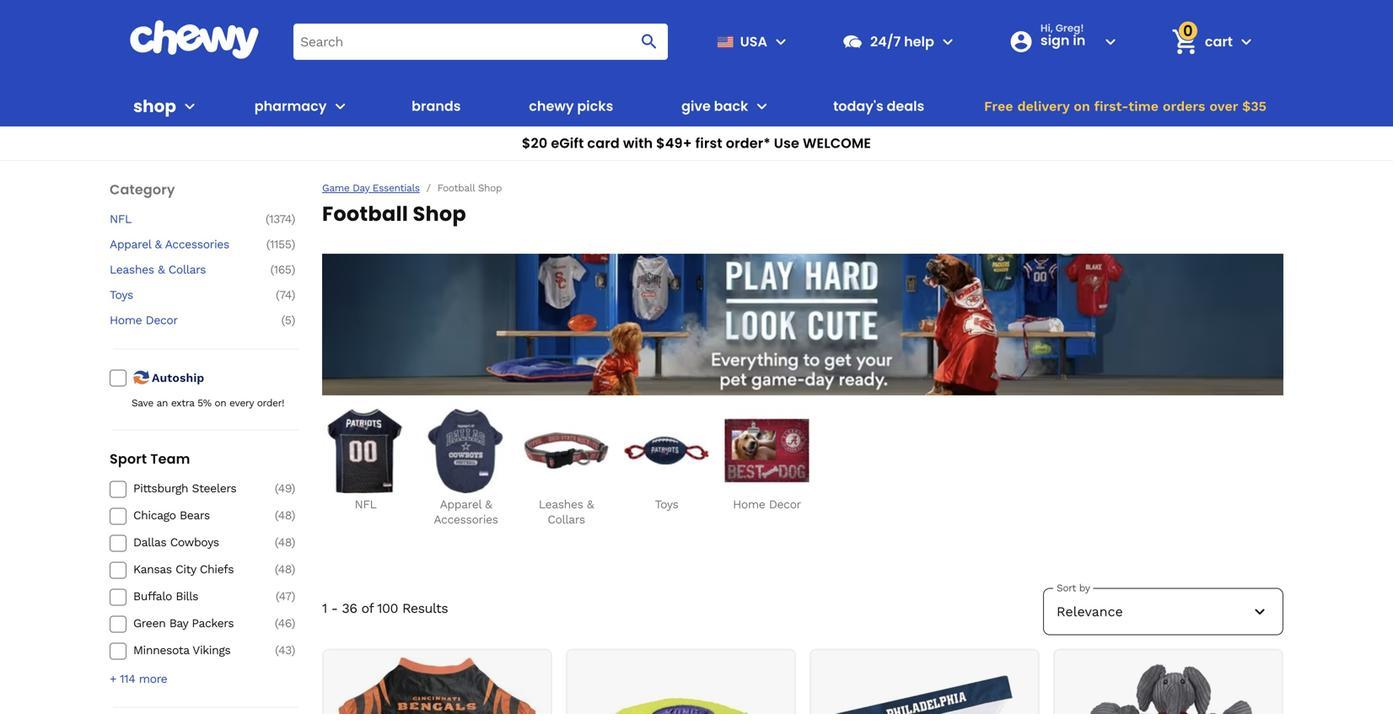 Task type: describe. For each thing, give the bounding box(es) containing it.
3 ) from the top
[[291, 263, 295, 277]]

give back link
[[675, 86, 748, 127]]

category
[[110, 180, 175, 199]]

0 horizontal spatial accessories
[[165, 237, 229, 251]]

deals
[[887, 97, 925, 116]]

5
[[285, 314, 291, 327]]

today's deals link
[[827, 86, 931, 127]]

2 ) from the top
[[291, 237, 295, 251]]

( 1374 )
[[266, 212, 295, 226]]

chewy
[[529, 97, 574, 116]]

brands link
[[405, 86, 468, 127]]

( 49 )
[[275, 481, 295, 495]]

cart
[[1205, 32, 1233, 51]]

vikings
[[193, 643, 231, 657]]

1 horizontal spatial nfl
[[355, 498, 377, 512]]

hi,
[[1041, 21, 1053, 35]]

0 horizontal spatial home decor link
[[110, 313, 253, 328]]

packers
[[192, 616, 234, 630]]

menu image for shop popup button
[[180, 96, 200, 116]]

11 ) from the top
[[291, 616, 295, 630]]

chewy support image
[[842, 31, 864, 53]]

chicago bears link
[[133, 508, 253, 523]]

orders
[[1163, 98, 1206, 114]]

$49+
[[656, 134, 692, 153]]

36
[[342, 601, 357, 617]]

( 1155 )
[[266, 237, 295, 251]]

picks
[[577, 97, 613, 116]]

0 horizontal spatial home
[[110, 314, 142, 327]]

card
[[587, 134, 620, 153]]

pittsburgh steelers link
[[133, 481, 253, 496]]

1 vertical spatial football
[[322, 200, 408, 228]]

decor inside list
[[769, 498, 801, 512]]

extra
[[171, 397, 194, 409]]

1 horizontal spatial apparel & accessories
[[434, 498, 498, 527]]

43
[[278, 643, 291, 657]]

bears
[[180, 508, 210, 522]]

save an extra 5% on every order!
[[132, 397, 284, 409]]

( 74 )
[[276, 288, 295, 302]]

Product search field
[[294, 23, 668, 60]]

0 horizontal spatial toys link
[[110, 288, 253, 303]]

team
[[150, 449, 190, 468]]

autoship
[[152, 371, 204, 385]]

0 vertical spatial leashes & collars
[[110, 263, 206, 277]]

kansas
[[133, 562, 172, 576]]

with
[[623, 134, 653, 153]]

give
[[682, 97, 711, 116]]

+
[[110, 672, 116, 686]]

1 horizontal spatial leashes & collars link
[[523, 409, 610, 528]]

shop button
[[133, 86, 200, 127]]

& inside apparel & accessories
[[485, 498, 492, 512]]

1 vertical spatial on
[[215, 397, 226, 409]]

buffalo bills
[[133, 589, 198, 603]]

save
[[132, 397, 153, 409]]

1
[[322, 601, 327, 617]]

12 ) from the top
[[291, 643, 295, 657]]

site banner
[[0, 0, 1393, 161]]

bills
[[176, 589, 198, 603]]

1 vertical spatial shop
[[413, 200, 466, 228]]

0 vertical spatial apparel & accessories
[[110, 237, 229, 251]]

time
[[1129, 98, 1159, 114]]

pittsburgh
[[133, 481, 188, 495]]

bay
[[169, 616, 188, 630]]

0 vertical spatial home decor
[[110, 314, 178, 327]]

help
[[904, 32, 934, 51]]

1 ) from the top
[[291, 212, 295, 226]]

$20 egift card with $49+ first order* use welcome
[[522, 134, 871, 153]]

0 vertical spatial football shop
[[437, 182, 502, 194]]

hi, greg! sign in
[[1041, 21, 1086, 50]]

order!
[[257, 397, 284, 409]]

green bay packers
[[133, 616, 234, 630]]

shop
[[133, 94, 176, 118]]

an
[[157, 397, 168, 409]]

minnesota vikings link
[[133, 643, 253, 658]]

47
[[279, 589, 291, 603]]

free delivery on first-time orders over $35
[[984, 98, 1267, 114]]

pittsburgh steelers
[[133, 481, 236, 495]]

24/7 help
[[870, 32, 934, 51]]

list containing nfl
[[322, 409, 1284, 528]]

menu image for usa dropdown button
[[771, 31, 791, 52]]

minnesota vikings
[[133, 643, 231, 657]]

submit search image
[[639, 31, 659, 52]]

0 horizontal spatial decor
[[146, 314, 178, 327]]

pharmacy
[[254, 97, 327, 116]]

1 vertical spatial football shop
[[322, 200, 466, 228]]

1 vertical spatial nfl link
[[322, 409, 409, 512]]

pets first nfl dog & cat jersey, cincinnati bengals, xx-large image
[[333, 657, 542, 714]]

free delivery on first-time orders over $35 button
[[979, 86, 1272, 127]]

nfl image
[[323, 409, 408, 493]]

1 horizontal spatial leashes & collars
[[539, 498, 594, 527]]

usa
[[740, 32, 767, 51]]

collars inside leashes & collars
[[548, 513, 585, 527]]

$20
[[522, 134, 548, 153]]

hugglehounds college mascot plush corduroy knottie squeaky plush dog toy, university of alabama, small image
[[1064, 657, 1273, 714]]

1 horizontal spatial football
[[437, 182, 475, 194]]

game
[[322, 182, 350, 194]]

dallas cowboys
[[133, 535, 219, 549]]

every
[[229, 397, 254, 409]]

sport team
[[110, 449, 190, 468]]

( 43 )
[[275, 643, 295, 657]]

0 horizontal spatial toys
[[110, 288, 133, 302]]

dallas
[[133, 535, 166, 549]]

sign
[[1041, 31, 1070, 50]]

chiefs
[[200, 562, 234, 576]]

( 48 ) for chicago bears
[[275, 508, 295, 522]]

$35
[[1242, 98, 1267, 114]]

chewy picks
[[529, 97, 613, 116]]



Task type: vqa. For each thing, say whether or not it's contained in the screenshot.


Task type: locate. For each thing, give the bounding box(es) containing it.
1 vertical spatial ( 48 )
[[275, 535, 295, 549]]

1 48 from the top
[[278, 508, 291, 522]]

10 ) from the top
[[291, 589, 295, 603]]

pharmacy link
[[248, 86, 327, 127]]

4 ) from the top
[[291, 288, 295, 302]]

1 horizontal spatial home decor link
[[724, 409, 811, 512]]

in
[[1073, 31, 1086, 50]]

give back menu image
[[752, 96, 772, 116]]

0 vertical spatial leashes
[[110, 263, 154, 277]]

shop
[[478, 182, 502, 194], [413, 200, 466, 228]]

apparel inside apparel & accessories
[[440, 498, 481, 512]]

$20 egift card with $49+ first order* use welcome link
[[0, 127, 1393, 161]]

0 horizontal spatial apparel
[[110, 237, 151, 251]]

home decor inside list
[[733, 498, 801, 512]]

1 horizontal spatial nfl link
[[322, 409, 409, 512]]

1 vertical spatial apparel & accessories link
[[423, 409, 509, 528]]

0 horizontal spatial on
[[215, 397, 226, 409]]

home decor up autoship
[[110, 314, 178, 327]]

( 47 )
[[276, 589, 295, 603]]

0 vertical spatial apparel & accessories link
[[110, 237, 253, 252]]

play hard, look cute. everything to get your pet game-day ready. image
[[322, 254, 1284, 396]]

chicago bears
[[133, 508, 210, 522]]

home down home decor image
[[733, 498, 765, 512]]

1 vertical spatial leashes
[[539, 498, 583, 512]]

home decor link
[[110, 313, 253, 328], [724, 409, 811, 512]]

2 48 from the top
[[278, 535, 291, 549]]

toys link
[[110, 288, 253, 303], [623, 409, 710, 512]]

0 vertical spatial on
[[1074, 98, 1090, 114]]

home decor down home decor image
[[733, 498, 801, 512]]

0 horizontal spatial nfl
[[110, 212, 132, 226]]

1 horizontal spatial toys link
[[623, 409, 710, 512]]

0 horizontal spatial leashes & collars link
[[110, 262, 253, 278]]

2 ( 48 ) from the top
[[275, 535, 295, 549]]

1155
[[270, 237, 291, 251]]

menu image inside shop popup button
[[180, 96, 200, 116]]

toys image
[[625, 409, 709, 493]]

114
[[120, 672, 135, 686]]

1 ( 48 ) from the top
[[275, 508, 295, 522]]

1 vertical spatial collars
[[548, 513, 585, 527]]

1 vertical spatial toys
[[655, 498, 678, 512]]

kong airdog football dog toy, medium image
[[576, 657, 786, 714]]

0 vertical spatial toys
[[110, 288, 133, 302]]

home up save
[[110, 314, 142, 327]]

1 vertical spatial apparel
[[440, 498, 481, 512]]

1 horizontal spatial home
[[733, 498, 765, 512]]

& inside leashes & collars
[[587, 498, 594, 512]]

toys
[[110, 288, 133, 302], [655, 498, 678, 512]]

first
[[695, 134, 723, 153]]

5 ) from the top
[[291, 314, 295, 327]]

0 vertical spatial apparel
[[110, 237, 151, 251]]

0 vertical spatial 48
[[278, 508, 291, 522]]

74
[[279, 288, 291, 302]]

0 vertical spatial accessories
[[165, 237, 229, 251]]

0 horizontal spatial apparel & accessories
[[110, 237, 229, 251]]

0 vertical spatial menu image
[[771, 31, 791, 52]]

0 vertical spatial nfl
[[110, 212, 132, 226]]

0 vertical spatial shop
[[478, 182, 502, 194]]

first-
[[1094, 98, 1129, 114]]

leashes & collars
[[110, 263, 206, 277], [539, 498, 594, 527]]

leashes down category
[[110, 263, 154, 277]]

autoship link
[[132, 367, 253, 387]]

0 vertical spatial collars
[[168, 263, 206, 277]]

game day essentials
[[322, 182, 420, 194]]

sport
[[110, 449, 147, 468]]

24/7 help link
[[835, 21, 934, 62]]

0 horizontal spatial nfl link
[[110, 212, 253, 227]]

decor down home decor image
[[769, 498, 801, 512]]

on right 5%
[[215, 397, 226, 409]]

0 vertical spatial leashes & collars link
[[110, 262, 253, 278]]

0 horizontal spatial home decor
[[110, 314, 178, 327]]

1 vertical spatial leashes & collars
[[539, 498, 594, 527]]

pets first nfl reversible dog & cat bandana, philadelphia eagles, large/x-large image
[[820, 657, 1029, 714]]

1 vertical spatial home
[[733, 498, 765, 512]]

egift
[[551, 134, 584, 153]]

0 vertical spatial football
[[437, 182, 475, 194]]

give back
[[682, 97, 748, 116]]

-
[[331, 601, 338, 617]]

Search text field
[[294, 23, 668, 60]]

1 horizontal spatial leashes
[[539, 498, 583, 512]]

nfl down category
[[110, 212, 132, 226]]

city
[[176, 562, 196, 576]]

pharmacy menu image
[[330, 96, 350, 116]]

( 48 ) for dallas cowboys
[[275, 535, 295, 549]]

1 horizontal spatial apparel & accessories link
[[423, 409, 509, 528]]

0 horizontal spatial leashes
[[110, 263, 154, 277]]

decor up autoship
[[146, 314, 178, 327]]

chewy home image
[[129, 20, 260, 59]]

menu image inside usa dropdown button
[[771, 31, 791, 52]]

home decor image
[[725, 409, 809, 493]]

kansas city chiefs
[[133, 562, 234, 576]]

apparel down apparel & accessories image
[[440, 498, 481, 512]]

buffalo
[[133, 589, 172, 603]]

leashes & collars down leashes & collars image
[[539, 498, 594, 527]]

minnesota
[[133, 643, 189, 657]]

use
[[774, 134, 800, 153]]

0 horizontal spatial apparel & accessories link
[[110, 237, 253, 252]]

0 horizontal spatial menu image
[[180, 96, 200, 116]]

on left first-
[[1074, 98, 1090, 114]]

cart menu image
[[1236, 31, 1257, 52]]

items image
[[1170, 27, 1200, 57]]

order*
[[726, 134, 771, 153]]

accessories inside list
[[434, 513, 498, 527]]

today's
[[833, 97, 884, 116]]

1 vertical spatial menu image
[[180, 96, 200, 116]]

1 vertical spatial decor
[[769, 498, 801, 512]]

football shop right the essentials
[[437, 182, 502, 194]]

0 vertical spatial home
[[110, 314, 142, 327]]

apparel down category
[[110, 237, 151, 251]]

1 vertical spatial toys link
[[623, 409, 710, 512]]

over
[[1210, 98, 1238, 114]]

home decor
[[110, 314, 178, 327], [733, 498, 801, 512]]

decor
[[146, 314, 178, 327], [769, 498, 801, 512]]

1 horizontal spatial home decor
[[733, 498, 801, 512]]

3 ( 48 ) from the top
[[275, 562, 295, 576]]

0 vertical spatial ( 48 )
[[275, 508, 295, 522]]

toys inside list
[[655, 498, 678, 512]]

0 vertical spatial nfl link
[[110, 212, 253, 227]]

1 vertical spatial leashes & collars link
[[523, 409, 610, 528]]

apparel & accessories down category
[[110, 237, 229, 251]]

&
[[155, 237, 162, 251], [158, 263, 165, 277], [485, 498, 492, 512], [587, 498, 594, 512]]

nfl link
[[110, 212, 253, 227], [322, 409, 409, 512]]

of
[[361, 601, 373, 617]]

menu image right shop
[[180, 96, 200, 116]]

5%
[[197, 397, 211, 409]]

48 for dallas cowboys
[[278, 535, 291, 549]]

1 vertical spatial apparel & accessories
[[434, 498, 498, 527]]

+ 114 more
[[110, 672, 167, 686]]

3 48 from the top
[[278, 562, 291, 576]]

green bay packers link
[[133, 616, 253, 631]]

1 horizontal spatial shop
[[478, 182, 502, 194]]

8 ) from the top
[[291, 535, 295, 549]]

0 horizontal spatial shop
[[413, 200, 466, 228]]

toys link inside list
[[623, 409, 710, 512]]

apparel
[[110, 237, 151, 251], [440, 498, 481, 512]]

0 horizontal spatial football
[[322, 200, 408, 228]]

1 vertical spatial home decor
[[733, 498, 801, 512]]

brands
[[412, 97, 461, 116]]

apparel & accessories link
[[110, 237, 253, 252], [423, 409, 509, 528]]

6 ) from the top
[[291, 481, 295, 495]]

account menu image
[[1101, 31, 1121, 52]]

menu image
[[771, 31, 791, 52], [180, 96, 200, 116]]

48 for kansas city chiefs
[[278, 562, 291, 576]]

football right the essentials
[[437, 182, 475, 194]]

(
[[266, 212, 269, 226], [266, 237, 270, 251], [270, 263, 274, 277], [276, 288, 279, 302], [281, 314, 285, 327], [275, 481, 278, 495], [275, 508, 278, 522], [275, 535, 278, 549], [275, 562, 278, 576], [276, 589, 279, 603], [275, 616, 278, 630], [275, 643, 278, 657]]

results
[[402, 601, 448, 617]]

( 46 )
[[275, 616, 295, 630]]

free
[[984, 98, 1013, 114]]

menu image right usa
[[771, 31, 791, 52]]

dallas cowboys link
[[133, 535, 253, 550]]

game day essentials link
[[322, 182, 420, 194]]

apparel & accessories down apparel & accessories image
[[434, 498, 498, 527]]

day
[[353, 182, 369, 194]]

delivery
[[1018, 98, 1070, 114]]

football shop down the essentials
[[322, 200, 466, 228]]

48
[[278, 508, 291, 522], [278, 535, 291, 549], [278, 562, 291, 576]]

apparel & accessories image
[[424, 409, 508, 493]]

buffalo bills link
[[133, 589, 253, 604]]

9 ) from the top
[[291, 562, 295, 576]]

essentials
[[373, 182, 420, 194]]

collars
[[168, 263, 206, 277], [548, 513, 585, 527]]

1 horizontal spatial on
[[1074, 98, 1090, 114]]

nfl down nfl 'image'
[[355, 498, 377, 512]]

leashes & collars image
[[524, 409, 609, 493]]

0
[[1183, 20, 1193, 42]]

1374
[[269, 212, 291, 226]]

0 horizontal spatial collars
[[168, 263, 206, 277]]

1 horizontal spatial apparel
[[440, 498, 481, 512]]

kansas city chiefs link
[[133, 562, 253, 577]]

1 vertical spatial 48
[[278, 535, 291, 549]]

1 vertical spatial accessories
[[434, 513, 498, 527]]

help menu image
[[938, 31, 958, 52]]

leashes & collars link
[[110, 262, 253, 278], [523, 409, 610, 528]]

chewy picks link
[[522, 86, 620, 127]]

( 48 ) for kansas city chiefs
[[275, 562, 295, 576]]

football down day
[[322, 200, 408, 228]]

on inside button
[[1074, 98, 1090, 114]]

2 vertical spatial 48
[[278, 562, 291, 576]]

1 vertical spatial home decor link
[[724, 409, 811, 512]]

leashes inside leashes & collars
[[539, 498, 583, 512]]

greg!
[[1056, 21, 1084, 35]]

list
[[322, 409, 1284, 528]]

2 vertical spatial ( 48 )
[[275, 562, 295, 576]]

1 horizontal spatial toys
[[655, 498, 678, 512]]

46
[[278, 616, 291, 630]]

1 - 36 of 100 results
[[322, 601, 448, 617]]

48 for chicago bears
[[278, 508, 291, 522]]

( 165 )
[[270, 263, 295, 277]]

accessories down category
[[165, 237, 229, 251]]

accessories down apparel & accessories image
[[434, 513, 498, 527]]

cowboys
[[170, 535, 219, 549]]

accessories
[[165, 237, 229, 251], [434, 513, 498, 527]]

1 horizontal spatial accessories
[[434, 513, 498, 527]]

home
[[110, 314, 142, 327], [733, 498, 765, 512]]

0 vertical spatial toys link
[[110, 288, 253, 303]]

1 vertical spatial nfl
[[355, 498, 377, 512]]

home decor link inside list
[[724, 409, 811, 512]]

leashes down leashes & collars image
[[539, 498, 583, 512]]

1 horizontal spatial collars
[[548, 513, 585, 527]]

0 horizontal spatial leashes & collars
[[110, 263, 206, 277]]

7 ) from the top
[[291, 508, 295, 522]]

football shop
[[437, 182, 502, 194], [322, 200, 466, 228]]

0 vertical spatial decor
[[146, 314, 178, 327]]

0 vertical spatial home decor link
[[110, 313, 253, 328]]

1 horizontal spatial decor
[[769, 498, 801, 512]]

1 horizontal spatial menu image
[[771, 31, 791, 52]]

leashes & collars down category
[[110, 263, 206, 277]]



